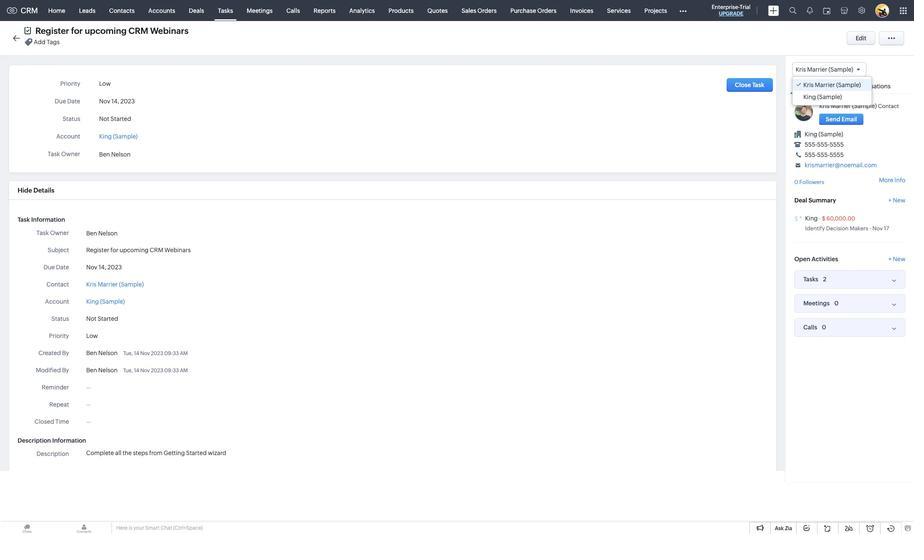 Task type: describe. For each thing, give the bounding box(es) containing it.
1 vertical spatial priority
[[49, 332, 69, 339]]

products link
[[382, 0, 421, 21]]

subject
[[48, 247, 69, 254]]

17
[[884, 225, 889, 231]]

info inside 'info' link
[[795, 83, 805, 90]]

hide details
[[18, 187, 54, 194]]

0 vertical spatial status
[[63, 115, 80, 122]]

task up details at the left of page
[[48, 151, 60, 157]]

wizard
[[208, 450, 226, 456]]

1 vertical spatial not started
[[86, 315, 118, 322]]

1 vertical spatial info
[[895, 177, 906, 184]]

task right close
[[752, 82, 765, 88]]

services link
[[600, 0, 638, 21]]

tasks link
[[211, 0, 240, 21]]

1 new from the top
[[893, 197, 906, 204]]

kris marrier (sample) contact
[[819, 103, 899, 109]]

is
[[129, 525, 132, 531]]

0 horizontal spatial contact
[[46, 281, 69, 288]]

krismarrier@noemail.com link
[[805, 162, 877, 169]]

invoices link
[[563, 0, 600, 21]]

created by
[[38, 350, 69, 357]]

close
[[735, 82, 751, 88]]

1 vertical spatial status
[[51, 315, 69, 322]]

0 vertical spatial calls
[[286, 7, 300, 14]]

accounts
[[148, 7, 175, 14]]

enterprise-
[[712, 4, 740, 10]]

create menu image
[[768, 5, 779, 16]]

orders for purchase orders
[[537, 7, 557, 14]]

1 horizontal spatial register
[[86, 247, 109, 254]]

leads link
[[72, 0, 102, 21]]

add
[[34, 39, 45, 46]]

1 vertical spatial low
[[86, 332, 98, 339]]

1 vertical spatial webinars
[[165, 247, 191, 254]]

$
[[822, 215, 826, 222]]

kris inside field
[[796, 66, 806, 73]]

2 + new from the top
[[889, 256, 906, 262]]

1 vertical spatial owner
[[50, 230, 69, 236]]

info link
[[790, 77, 810, 94]]

activities
[[812, 256, 838, 262]]

0 vertical spatial date
[[67, 98, 80, 105]]

2 vertical spatial crm
[[150, 247, 163, 254]]

signals element
[[802, 0, 818, 21]]

quotes link
[[421, 0, 455, 21]]

your
[[133, 525, 144, 531]]

contacts
[[109, 7, 135, 14]]

from
[[149, 450, 162, 456]]

1 vertical spatial meetings
[[804, 300, 830, 307]]

1 vertical spatial tasks
[[804, 276, 819, 283]]

information for task information
[[31, 216, 65, 223]]

tags
[[47, 39, 60, 46]]

details
[[33, 187, 54, 194]]

sales orders link
[[455, 0, 504, 21]]

more info
[[879, 177, 906, 184]]

1 + new from the top
[[889, 197, 906, 204]]

projects link
[[638, 0, 674, 21]]

14 for created by
[[134, 351, 139, 357]]

1 horizontal spatial not
[[99, 115, 109, 122]]

king link
[[805, 215, 818, 222]]

modified
[[36, 367, 61, 374]]

60,000.00
[[827, 215, 855, 222]]

0 vertical spatial 14,
[[111, 98, 119, 105]]

open
[[795, 256, 810, 262]]

steps
[[133, 450, 148, 456]]

0 vertical spatial owner
[[61, 151, 80, 157]]

contact inside kris marrier (sample) contact
[[878, 103, 899, 109]]

quotes
[[427, 7, 448, 14]]

more
[[879, 177, 894, 184]]

analytics
[[349, 7, 375, 14]]

home
[[48, 7, 65, 14]]

0 vertical spatial due
[[55, 98, 66, 105]]

1 vertical spatial kris marrier (sample)
[[804, 82, 861, 88]]

chat
[[161, 525, 172, 531]]

task information
[[18, 216, 65, 223]]

marrier inside "kris marrier (sample)" field
[[807, 66, 827, 73]]

upgrade
[[719, 11, 744, 17]]

0 horizontal spatial crm
[[21, 6, 38, 15]]

2
[[823, 276, 827, 283]]

0 horizontal spatial 0
[[795, 179, 798, 185]]

purchase
[[510, 7, 536, 14]]

Other Modules field
[[674, 4, 693, 17]]

tue, for modified by
[[123, 368, 133, 374]]

meetings link
[[240, 0, 280, 21]]

1 vertical spatial for
[[111, 247, 118, 254]]

2 vertical spatial started
[[186, 450, 207, 456]]

search element
[[784, 0, 802, 21]]

services
[[607, 7, 631, 14]]

signals image
[[807, 7, 813, 14]]

accounts link
[[142, 0, 182, 21]]

analytics link
[[342, 0, 382, 21]]

0 vertical spatial not started
[[99, 115, 131, 122]]

king inside king · $ 60,000.00 identify decision makers · nov 17
[[805, 215, 818, 222]]

created
[[38, 350, 61, 357]]

0 followers
[[795, 179, 824, 185]]

zia
[[785, 526, 792, 532]]

deals link
[[182, 0, 211, 21]]

purchase orders
[[510, 7, 557, 14]]

trial
[[740, 4, 751, 10]]

2 new from the top
[[893, 256, 906, 262]]

1 vertical spatial register for upcoming crm webinars
[[86, 247, 191, 254]]

conversations link
[[846, 77, 895, 94]]

krismarrier@noemail.com
[[805, 162, 877, 169]]

invoices
[[570, 7, 593, 14]]

deal
[[795, 197, 807, 204]]

time
[[55, 418, 69, 425]]

deal summary
[[795, 197, 836, 204]]

0 vertical spatial kris marrier (sample) link
[[819, 103, 877, 109]]

0 vertical spatial due date
[[55, 98, 80, 105]]

0 for meetings
[[835, 300, 839, 307]]

0 vertical spatial priority
[[60, 80, 80, 87]]

closed
[[34, 418, 54, 425]]

close task link
[[727, 78, 773, 92]]

2 5555 from the top
[[830, 152, 844, 158]]

by for created by
[[62, 350, 69, 357]]

0 vertical spatial started
[[110, 115, 131, 122]]

tree containing kris marrier (sample)
[[793, 77, 872, 105]]

decision
[[826, 225, 849, 231]]

modified by
[[36, 367, 69, 374]]

ask
[[775, 526, 784, 532]]

1 horizontal spatial ·
[[870, 225, 872, 231]]

1 vertical spatial due
[[44, 264, 55, 271]]

0 vertical spatial task owner
[[48, 151, 80, 157]]

1 vertical spatial due date
[[44, 264, 69, 271]]

summary
[[809, 197, 836, 204]]

tue, 14 nov 2023 09:33 am for modified by
[[123, 368, 188, 374]]



Task type: vqa. For each thing, say whether or not it's contained in the screenshot.
users at the top left of the page
no



Task type: locate. For each thing, give the bounding box(es) containing it.
description down closed
[[18, 437, 51, 444]]

0 vertical spatial new
[[893, 197, 906, 204]]

nelson
[[111, 151, 131, 158], [98, 230, 118, 237], [98, 350, 118, 357], [98, 367, 118, 374]]

edit button
[[847, 31, 876, 45]]

orders right sales
[[478, 7, 497, 14]]

1 by from the top
[[62, 350, 69, 357]]

tasks left 2
[[804, 276, 819, 283]]

reports link
[[307, 0, 342, 21]]

1 vertical spatial am
[[180, 368, 188, 374]]

1 horizontal spatial info
[[895, 177, 906, 184]]

sales
[[462, 7, 476, 14]]

followers
[[800, 179, 824, 185]]

1 vertical spatial started
[[98, 315, 118, 322]]

2 horizontal spatial 0
[[835, 300, 839, 307]]

0 vertical spatial 09:33
[[164, 351, 179, 357]]

1 vertical spatial task owner
[[36, 230, 69, 236]]

None button
[[819, 114, 864, 125]]

king
[[804, 94, 816, 100], [805, 131, 817, 138], [99, 133, 112, 140], [805, 215, 818, 222], [86, 298, 99, 305]]

1 vertical spatial new
[[893, 256, 906, 262]]

am
[[180, 351, 188, 357], [180, 368, 188, 374]]

reminder
[[42, 384, 69, 391]]

2 09:33 from the top
[[164, 368, 179, 374]]

repeat
[[49, 401, 69, 408]]

0 vertical spatial 5555
[[830, 141, 844, 148]]

information
[[31, 216, 65, 223], [52, 437, 86, 444]]

2 555-555-5555 from the top
[[805, 152, 844, 158]]

here is your smart chat (ctrl+space)
[[116, 525, 203, 531]]

getting
[[164, 450, 185, 456]]

1 vertical spatial tue,
[[123, 368, 133, 374]]

1 5555 from the top
[[830, 141, 844, 148]]

1 vertical spatial not
[[86, 315, 96, 322]]

555-
[[805, 141, 817, 148], [817, 141, 830, 148], [805, 152, 817, 158], [817, 152, 830, 158]]

add tags
[[34, 39, 60, 46]]

conversations
[[851, 83, 891, 90]]

0 vertical spatial register for upcoming crm webinars
[[35, 26, 189, 36]]

0 vertical spatial for
[[71, 26, 83, 36]]

· right makers
[[870, 225, 872, 231]]

0 vertical spatial crm
[[21, 6, 38, 15]]

tasks
[[218, 7, 233, 14], [804, 276, 819, 283]]

2 14 from the top
[[134, 368, 139, 374]]

hide
[[18, 187, 32, 194]]

contacts image
[[57, 522, 111, 534]]

information down time
[[52, 437, 86, 444]]

1 555-555-5555 from the top
[[805, 141, 844, 148]]

0 horizontal spatial kris marrier (sample) link
[[86, 280, 144, 289]]

2 tue, 14 nov 2023 09:33 am from the top
[[123, 368, 188, 374]]

task down hide at left
[[18, 216, 30, 223]]

nov inside king · $ 60,000.00 identify decision makers · nov 17
[[873, 225, 883, 231]]

tree
[[793, 77, 872, 105]]

purchase orders link
[[504, 0, 563, 21]]

0 vertical spatial contact
[[878, 103, 899, 109]]

0 vertical spatial meetings
[[247, 7, 273, 14]]

1 vertical spatial 14,
[[99, 264, 106, 271]]

contacts link
[[102, 0, 142, 21]]

the
[[123, 450, 132, 456]]

1 tue, from the top
[[123, 351, 133, 357]]

calendar image
[[823, 7, 831, 14]]

contact down "subject"
[[46, 281, 69, 288]]

1 horizontal spatial tasks
[[804, 276, 819, 283]]

information down details at the left of page
[[31, 216, 65, 223]]

0 vertical spatial tue, 14 nov 2023 09:33 am
[[123, 351, 188, 357]]

calls link
[[280, 0, 307, 21]]

2 horizontal spatial crm
[[150, 247, 163, 254]]

closed time
[[34, 418, 69, 425]]

1 vertical spatial description
[[37, 450, 69, 457]]

priority
[[60, 80, 80, 87], [49, 332, 69, 339]]

description information
[[18, 437, 86, 444]]

all
[[115, 450, 121, 456]]

0 vertical spatial upcoming
[[85, 26, 127, 36]]

orders right purchase
[[537, 7, 557, 14]]

by for modified by
[[62, 367, 69, 374]]

due
[[55, 98, 66, 105], [44, 264, 55, 271]]

0 vertical spatial by
[[62, 350, 69, 357]]

enterprise-trial upgrade
[[712, 4, 751, 17]]

1 vertical spatial 5555
[[830, 152, 844, 158]]

1 vertical spatial calls
[[804, 324, 817, 331]]

status
[[63, 115, 80, 122], [51, 315, 69, 322]]

timeline
[[816, 83, 840, 90]]

+ down more info link
[[889, 197, 892, 204]]

1 vertical spatial + new
[[889, 256, 906, 262]]

1 14 from the top
[[134, 351, 139, 357]]

0 horizontal spatial meetings
[[247, 7, 273, 14]]

09:33 for modified by
[[164, 368, 179, 374]]

makers
[[850, 225, 868, 231]]

here
[[116, 525, 128, 531]]

task owner down task information
[[36, 230, 69, 236]]

1 vertical spatial upcoming
[[120, 247, 149, 254]]

0 horizontal spatial register
[[35, 26, 69, 36]]

0 vertical spatial tasks
[[218, 7, 233, 14]]

1 orders from the left
[[478, 7, 497, 14]]

leads
[[79, 7, 96, 14]]

information for description information
[[52, 437, 86, 444]]

by right modified
[[62, 367, 69, 374]]

1 horizontal spatial orders
[[537, 7, 557, 14]]

ask zia
[[775, 526, 792, 532]]

0 horizontal spatial 14,
[[99, 264, 106, 271]]

1 vertical spatial 09:33
[[164, 368, 179, 374]]

orders for sales orders
[[478, 7, 497, 14]]

task owner up details at the left of page
[[48, 151, 80, 157]]

started
[[110, 115, 131, 122], [98, 315, 118, 322], [186, 450, 207, 456]]

1 horizontal spatial kris marrier (sample) link
[[819, 103, 877, 109]]

contact
[[878, 103, 899, 109], [46, 281, 69, 288]]

09:33 for created by
[[164, 351, 179, 357]]

1 horizontal spatial calls
[[804, 324, 817, 331]]

1 vertical spatial tue, 14 nov 2023 09:33 am
[[123, 368, 188, 374]]

+
[[889, 197, 892, 204], [889, 256, 892, 262]]

upcoming
[[85, 26, 127, 36], [120, 247, 149, 254]]

1 vertical spatial information
[[52, 437, 86, 444]]

create menu element
[[763, 0, 784, 21]]

profile image
[[876, 4, 889, 17]]

tasks right the deals
[[218, 7, 233, 14]]

0 horizontal spatial ·
[[819, 215, 821, 222]]

0 vertical spatial tue,
[[123, 351, 133, 357]]

1 am from the top
[[180, 351, 188, 357]]

marrier
[[807, 66, 827, 73], [815, 82, 835, 88], [831, 103, 851, 109], [98, 281, 118, 288]]

products
[[389, 7, 414, 14]]

0 vertical spatial info
[[795, 83, 805, 90]]

deals
[[189, 7, 204, 14]]

0 horizontal spatial tasks
[[218, 7, 233, 14]]

description down description information at the left of the page
[[37, 450, 69, 457]]

1 vertical spatial crm
[[129, 26, 148, 36]]

1 horizontal spatial meetings
[[804, 300, 830, 307]]

register up tags
[[35, 26, 69, 36]]

identify
[[805, 225, 825, 231]]

king (sample)
[[804, 94, 842, 100], [805, 131, 843, 138], [99, 133, 138, 140], [86, 298, 125, 305]]

+ new down 17
[[889, 256, 906, 262]]

5555 up krismarrier@noemail.com 'link'
[[830, 152, 844, 158]]

am for modified by
[[180, 368, 188, 374]]

by
[[62, 350, 69, 357], [62, 367, 69, 374]]

0 vertical spatial low
[[99, 80, 111, 87]]

crm
[[21, 6, 38, 15], [129, 26, 148, 36], [150, 247, 163, 254]]

complete all the steps from getting started wizard
[[86, 450, 226, 456]]

1 horizontal spatial crm
[[129, 26, 148, 36]]

1 vertical spatial kris marrier (sample) link
[[86, 280, 144, 289]]

1 vertical spatial account
[[45, 298, 69, 305]]

nov 14, 2023
[[99, 98, 135, 105], [86, 264, 122, 271]]

task owner
[[48, 151, 80, 157], [36, 230, 69, 236]]

1 + from the top
[[889, 197, 892, 204]]

(sample) inside field
[[829, 66, 853, 73]]

kris marrier (sample) inside "kris marrier (sample)" field
[[796, 66, 853, 73]]

1 vertical spatial by
[[62, 367, 69, 374]]

0 vertical spatial webinars
[[150, 26, 189, 36]]

tue, 14 nov 2023 09:33 am for created by
[[123, 351, 188, 357]]

2 tue, from the top
[[123, 368, 133, 374]]

webinars
[[150, 26, 189, 36], [165, 247, 191, 254]]

am for created by
[[180, 351, 188, 357]]

register right "subject"
[[86, 247, 109, 254]]

(sample)
[[829, 66, 853, 73], [836, 82, 861, 88], [817, 94, 842, 100], [852, 103, 877, 109], [819, 131, 843, 138], [113, 133, 138, 140], [119, 281, 144, 288], [100, 298, 125, 305]]

crm link
[[7, 6, 38, 15]]

1 horizontal spatial low
[[99, 80, 111, 87]]

1 horizontal spatial contact
[[878, 103, 899, 109]]

+ new link
[[889, 197, 906, 208]]

info right more
[[895, 177, 906, 184]]

projects
[[645, 7, 667, 14]]

Kris Marrier (Sample) field
[[792, 62, 867, 77]]

timeline link
[[812, 77, 844, 94]]

1 09:33 from the top
[[164, 351, 179, 357]]

info
[[795, 83, 805, 90], [895, 177, 906, 184]]

1 horizontal spatial 0
[[822, 324, 826, 331]]

0 vertical spatial + new
[[889, 197, 906, 204]]

description
[[18, 437, 51, 444], [37, 450, 69, 457]]

info left timeline
[[795, 83, 805, 90]]

1 tue, 14 nov 2023 09:33 am from the top
[[123, 351, 188, 357]]

1 vertical spatial ·
[[870, 225, 872, 231]]

close task
[[735, 82, 765, 88]]

meetings down 2
[[804, 300, 830, 307]]

profile element
[[870, 0, 895, 21]]

for
[[71, 26, 83, 36], [111, 247, 118, 254]]

14 for modified by
[[134, 368, 139, 374]]

tue, for created by
[[123, 351, 133, 357]]

0 vertical spatial information
[[31, 216, 65, 223]]

2 vertical spatial 0
[[822, 324, 826, 331]]

2 orders from the left
[[537, 7, 557, 14]]

1 vertical spatial date
[[56, 264, 69, 271]]

open activities
[[795, 256, 838, 262]]

search image
[[789, 7, 797, 14]]

(ctrl+space)
[[173, 525, 203, 531]]

0 vertical spatial description
[[18, 437, 51, 444]]

·
[[819, 215, 821, 222], [870, 225, 872, 231]]

0 vertical spatial nov 14, 2023
[[99, 98, 135, 105]]

1 vertical spatial contact
[[46, 281, 69, 288]]

1 horizontal spatial for
[[111, 247, 118, 254]]

· left $
[[819, 215, 821, 222]]

0 horizontal spatial for
[[71, 26, 83, 36]]

2 am from the top
[[180, 368, 188, 374]]

meetings
[[247, 7, 273, 14], [804, 300, 830, 307]]

complete
[[86, 450, 114, 456]]

1 vertical spatial register
[[86, 247, 109, 254]]

sales orders
[[462, 7, 497, 14]]

0 vertical spatial account
[[56, 133, 80, 140]]

2 vertical spatial kris marrier (sample)
[[86, 281, 144, 288]]

task down task information
[[36, 230, 49, 236]]

description for description information
[[18, 437, 51, 444]]

0 vertical spatial 0
[[795, 179, 798, 185]]

contact down the conversations
[[878, 103, 899, 109]]

1 vertical spatial nov 14, 2023
[[86, 264, 122, 271]]

register for upcoming crm webinars
[[35, 26, 189, 36], [86, 247, 191, 254]]

ben
[[99, 151, 110, 158], [86, 230, 97, 237], [86, 350, 97, 357], [86, 367, 97, 374]]

5555 up krismarrier@noemail.com
[[830, 141, 844, 148]]

meetings left calls link
[[247, 7, 273, 14]]

reports
[[314, 7, 336, 14]]

edit
[[856, 35, 867, 42]]

low
[[99, 80, 111, 87], [86, 332, 98, 339]]

chats image
[[0, 522, 54, 534]]

tue,
[[123, 351, 133, 357], [123, 368, 133, 374]]

0 horizontal spatial info
[[795, 83, 805, 90]]

2 + from the top
[[889, 256, 892, 262]]

0 vertical spatial +
[[889, 197, 892, 204]]

by right the created
[[62, 350, 69, 357]]

0 horizontal spatial calls
[[286, 7, 300, 14]]

+ down 17
[[889, 256, 892, 262]]

0 vertical spatial am
[[180, 351, 188, 357]]

hide details link
[[18, 187, 54, 194]]

0 vertical spatial register
[[35, 26, 69, 36]]

1 vertical spatial 555-555-5555
[[805, 152, 844, 158]]

+ new down more info link
[[889, 197, 906, 204]]

0 for calls
[[822, 324, 826, 331]]

2 by from the top
[[62, 367, 69, 374]]

+ new
[[889, 197, 906, 204], [889, 256, 906, 262]]

more info link
[[879, 177, 906, 184]]

0 horizontal spatial orders
[[478, 7, 497, 14]]

14
[[134, 351, 139, 357], [134, 368, 139, 374]]

description for description
[[37, 450, 69, 457]]



